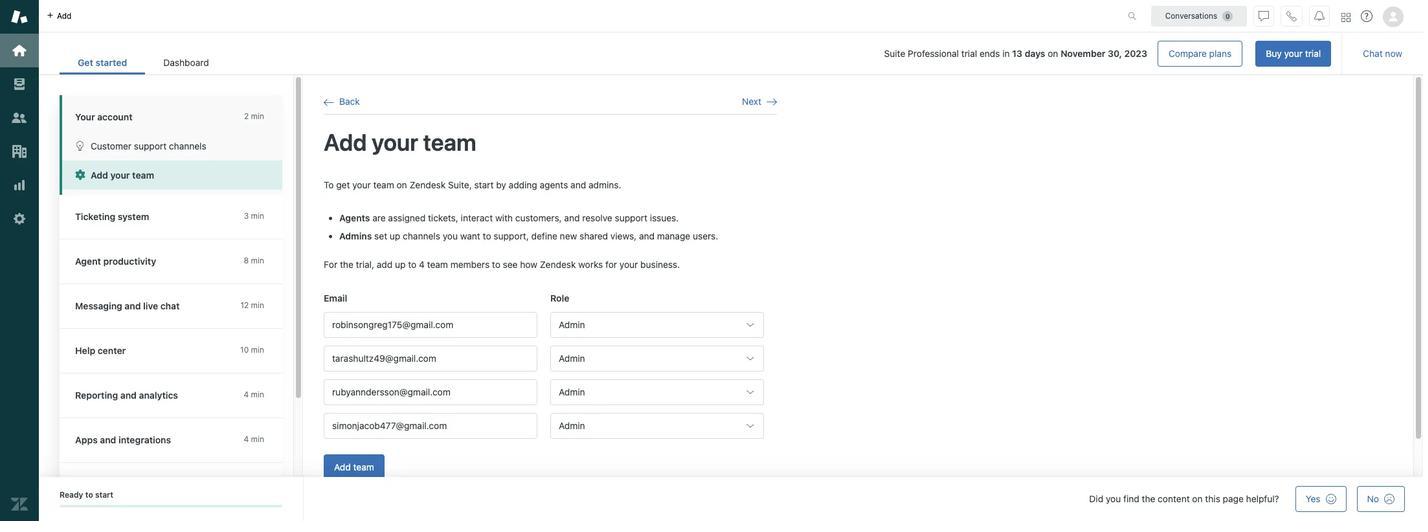 Task type: locate. For each thing, give the bounding box(es) containing it.
up
[[390, 231, 400, 242], [395, 259, 406, 270]]

progress-bar progress bar
[[60, 505, 282, 508]]

2 min
[[244, 111, 264, 121]]

compare
[[1169, 48, 1207, 59]]

and
[[571, 179, 586, 190], [564, 213, 580, 224], [639, 231, 655, 242], [125, 300, 141, 311], [120, 390, 137, 401], [100, 435, 116, 446]]

agents
[[339, 213, 370, 224]]

email field for 3rd admin popup button from the bottom
[[324, 346, 538, 372]]

4 min inside reporting and analytics heading
[[244, 390, 264, 400]]

on right days
[[1048, 48, 1058, 59]]

min for help center
[[251, 345, 264, 355]]

analytics
[[139, 390, 178, 401]]

on up assigned
[[397, 179, 407, 190]]

1 4 min from the top
[[244, 390, 264, 400]]

0 vertical spatial support
[[134, 141, 167, 152]]

apps and integrations heading
[[60, 418, 295, 463]]

0 vertical spatial 4
[[419, 259, 425, 270]]

2
[[244, 111, 249, 121]]

how
[[520, 259, 537, 270]]

your
[[75, 111, 95, 122]]

4 min from the top
[[251, 300, 264, 310]]

admins.
[[589, 179, 621, 190]]

min for messaging and live chat
[[251, 300, 264, 310]]

on inside region
[[397, 179, 407, 190]]

min inside reporting and analytics heading
[[251, 390, 264, 400]]

help center heading
[[60, 329, 295, 374]]

works
[[578, 259, 603, 270]]

0 horizontal spatial add your team
[[91, 170, 154, 181]]

email
[[324, 293, 347, 304]]

to
[[324, 179, 334, 190]]

trial left ends
[[962, 48, 977, 59]]

and left analytics
[[120, 390, 137, 401]]

conversations
[[1165, 11, 1218, 20]]

add right trial,
[[377, 259, 393, 270]]

footer containing did you find the content on this page helpful?
[[39, 477, 1423, 521]]

admin
[[559, 319, 585, 330], [559, 353, 585, 364], [559, 387, 585, 398], [559, 421, 585, 432]]

1 vertical spatial 4 min
[[244, 435, 264, 444]]

1 vertical spatial 4
[[244, 390, 249, 400]]

1 min from the top
[[251, 111, 264, 121]]

and right apps
[[100, 435, 116, 446]]

customer support channels
[[91, 141, 206, 152]]

1 vertical spatial you
[[1106, 493, 1121, 504]]

agent productivity heading
[[60, 240, 295, 284]]

min inside help center heading
[[251, 345, 264, 355]]

for the trial, add up to 4 team members to see how zendesk works for your business.
[[324, 259, 680, 270]]

live
[[143, 300, 158, 311]]

min for apps and integrations
[[251, 435, 264, 444]]

to inside "footer"
[[85, 490, 93, 500]]

yes button
[[1296, 486, 1347, 512]]

you down tickets,
[[443, 231, 458, 242]]

helpful?
[[1246, 493, 1279, 504]]

no button
[[1357, 486, 1405, 512]]

add your team
[[324, 128, 476, 156], [91, 170, 154, 181]]

0 horizontal spatial add
[[57, 11, 72, 20]]

chat now
[[1363, 48, 1403, 59]]

1 horizontal spatial the
[[1142, 493, 1156, 504]]

get help image
[[1361, 10, 1373, 22]]

customers,
[[515, 213, 562, 224]]

with
[[495, 213, 513, 224]]

heading
[[60, 463, 295, 508]]

did
[[1090, 493, 1104, 504]]

your
[[1284, 48, 1303, 59], [372, 128, 418, 156], [110, 170, 130, 181], [352, 179, 371, 190], [620, 259, 638, 270]]

0 vertical spatial the
[[340, 259, 353, 270]]

add
[[57, 11, 72, 20], [377, 259, 393, 270]]

footer
[[39, 477, 1423, 521]]

add your team inside button
[[91, 170, 154, 181]]

zendesk
[[410, 179, 446, 190], [540, 259, 576, 270]]

zendesk right how
[[540, 259, 576, 270]]

8
[[244, 256, 249, 266]]

zendesk products image
[[1342, 13, 1351, 22]]

channels down assigned
[[403, 231, 440, 242]]

get
[[78, 57, 93, 68]]

center
[[98, 345, 126, 356]]

reporting
[[75, 390, 118, 401]]

4 min
[[244, 390, 264, 400], [244, 435, 264, 444]]

4 min inside "apps and integrations" heading
[[244, 435, 264, 444]]

0 horizontal spatial zendesk
[[410, 179, 446, 190]]

November 30, 2023 text field
[[1061, 48, 1148, 59]]

add right zendesk support image on the top left
[[57, 11, 72, 20]]

up right trial,
[[395, 259, 406, 270]]

new
[[560, 231, 577, 242]]

12 min
[[241, 300, 264, 310]]

tab list
[[60, 51, 227, 74]]

section
[[237, 41, 1332, 67]]

channels
[[169, 141, 206, 152], [403, 231, 440, 242]]

2 email field from the top
[[324, 346, 538, 372]]

Email field
[[324, 312, 538, 338], [324, 346, 538, 372], [324, 380, 538, 406], [324, 413, 538, 439]]

up right set
[[390, 231, 400, 242]]

admin for 3rd admin popup button from the top of the region containing to get your team on zendesk suite, start by adding agents and admins.
[[559, 387, 585, 398]]

0 horizontal spatial you
[[443, 231, 458, 242]]

find
[[1124, 493, 1140, 504]]

add inside 'button'
[[334, 462, 351, 473]]

team inside add your team button
[[132, 170, 154, 181]]

1 vertical spatial the
[[1142, 493, 1156, 504]]

1 horizontal spatial support
[[615, 213, 648, 224]]

add inside add "dropdown button"
[[57, 11, 72, 20]]

to right want
[[483, 231, 491, 242]]

2 trial from the left
[[1305, 48, 1321, 59]]

0 vertical spatial zendesk
[[410, 179, 446, 190]]

1 horizontal spatial zendesk
[[540, 259, 576, 270]]

trial inside button
[[1305, 48, 1321, 59]]

to
[[483, 231, 491, 242], [408, 259, 417, 270], [492, 259, 501, 270], [85, 490, 93, 500]]

0 vertical spatial start
[[474, 179, 494, 190]]

1 horizontal spatial channels
[[403, 231, 440, 242]]

6 min from the top
[[251, 390, 264, 400]]

add for add team 'button'
[[334, 462, 351, 473]]

1 vertical spatial start
[[95, 490, 113, 500]]

10
[[240, 345, 249, 355]]

1 vertical spatial channels
[[403, 231, 440, 242]]

support up views,
[[615, 213, 648, 224]]

channels inside button
[[169, 141, 206, 152]]

integrations
[[119, 435, 171, 446]]

adding
[[509, 179, 537, 190]]

1 vertical spatial support
[[615, 213, 648, 224]]

2 vertical spatial 4
[[244, 435, 249, 444]]

did you find the content on this page helpful?
[[1090, 493, 1279, 504]]

1 horizontal spatial you
[[1106, 493, 1121, 504]]

4 email field from the top
[[324, 413, 538, 439]]

customers image
[[11, 109, 28, 126]]

views,
[[611, 231, 637, 242]]

reporting and analytics
[[75, 390, 178, 401]]

0 horizontal spatial on
[[397, 179, 407, 190]]

messaging and live chat heading
[[60, 284, 295, 329]]

on left this
[[1193, 493, 1203, 504]]

start right ready
[[95, 490, 113, 500]]

0 horizontal spatial trial
[[962, 48, 977, 59]]

0 vertical spatial on
[[1048, 48, 1058, 59]]

0 vertical spatial channels
[[169, 141, 206, 152]]

support inside region
[[615, 213, 648, 224]]

support
[[134, 141, 167, 152], [615, 213, 648, 224]]

tickets,
[[428, 213, 458, 224]]

region containing to get your team on zendesk suite, start by adding agents and admins.
[[324, 178, 777, 496]]

productivity
[[103, 256, 156, 267]]

1 horizontal spatial add
[[377, 259, 393, 270]]

role
[[550, 293, 569, 304]]

1 trial from the left
[[962, 48, 977, 59]]

8 min
[[244, 256, 264, 266]]

you right the did
[[1106, 493, 1121, 504]]

agent
[[75, 256, 101, 267]]

the inside "footer"
[[1142, 493, 1156, 504]]

2 admin from the top
[[559, 353, 585, 364]]

resolve
[[582, 213, 612, 224]]

region
[[324, 178, 777, 496]]

3 min from the top
[[251, 256, 264, 266]]

0 vertical spatial add
[[324, 128, 367, 156]]

min inside agent productivity heading
[[251, 256, 264, 266]]

zendesk image
[[11, 496, 28, 513]]

4 inside "apps and integrations" heading
[[244, 435, 249, 444]]

1 vertical spatial add
[[91, 170, 108, 181]]

1 vertical spatial on
[[397, 179, 407, 190]]

0 horizontal spatial channels
[[169, 141, 206, 152]]

apps
[[75, 435, 98, 446]]

on inside "footer"
[[1193, 493, 1203, 504]]

the right find
[[1142, 493, 1156, 504]]

2 vertical spatial on
[[1193, 493, 1203, 504]]

min inside your account heading
[[251, 111, 264, 121]]

your inside content-title region
[[372, 128, 418, 156]]

the inside region
[[340, 259, 353, 270]]

0 vertical spatial add
[[57, 11, 72, 20]]

7 min from the top
[[251, 435, 264, 444]]

and right agents on the top left of page
[[571, 179, 586, 190]]

admin for fourth admin popup button
[[559, 421, 585, 432]]

5 min from the top
[[251, 345, 264, 355]]

2 vertical spatial add
[[334, 462, 351, 473]]

next button
[[742, 96, 777, 108]]

2 4 min from the top
[[244, 435, 264, 444]]

admin button
[[550, 312, 764, 338], [550, 346, 764, 372], [550, 380, 764, 406], [550, 413, 764, 439]]

trial for professional
[[962, 48, 977, 59]]

0 vertical spatial add your team
[[324, 128, 476, 156]]

min for your account
[[251, 111, 264, 121]]

add inside region
[[377, 259, 393, 270]]

start left the by
[[474, 179, 494, 190]]

your account
[[75, 111, 132, 122]]

agent productivity
[[75, 256, 156, 267]]

add
[[324, 128, 367, 156], [91, 170, 108, 181], [334, 462, 351, 473]]

tab list containing get started
[[60, 51, 227, 74]]

want
[[460, 231, 480, 242]]

and inside heading
[[120, 390, 137, 401]]

min inside ticketing system heading
[[251, 211, 264, 221]]

trial,
[[356, 259, 374, 270]]

4 admin from the top
[[559, 421, 585, 432]]

add inside content-title region
[[324, 128, 367, 156]]

ticketing system heading
[[60, 195, 295, 240]]

4 inside reporting and analytics heading
[[244, 390, 249, 400]]

0 horizontal spatial support
[[134, 141, 167, 152]]

customer support channels button
[[62, 131, 282, 161]]

1 horizontal spatial add your team
[[324, 128, 476, 156]]

1 vertical spatial add
[[377, 259, 393, 270]]

add for content-title region
[[324, 128, 367, 156]]

organizations image
[[11, 143, 28, 160]]

4 min for analytics
[[244, 390, 264, 400]]

see
[[503, 259, 518, 270]]

2 min from the top
[[251, 211, 264, 221]]

0 vertical spatial 4 min
[[244, 390, 264, 400]]

min inside messaging and live chat heading
[[251, 300, 264, 310]]

system
[[118, 211, 149, 222]]

zendesk left suite,
[[410, 179, 446, 190]]

start
[[474, 179, 494, 190], [95, 490, 113, 500]]

1 vertical spatial add your team
[[91, 170, 154, 181]]

1 email field from the top
[[324, 312, 538, 338]]

3 admin from the top
[[559, 387, 585, 398]]

ticketing system
[[75, 211, 149, 222]]

0 vertical spatial you
[[443, 231, 458, 242]]

1 admin from the top
[[559, 319, 585, 330]]

1 horizontal spatial trial
[[1305, 48, 1321, 59]]

to right ready
[[85, 490, 93, 500]]

yes
[[1306, 493, 1321, 504]]

channels up add your team button
[[169, 141, 206, 152]]

the right for
[[340, 259, 353, 270]]

trial down the notifications icon
[[1305, 48, 1321, 59]]

min inside "apps and integrations" heading
[[251, 435, 264, 444]]

2 horizontal spatial on
[[1193, 493, 1203, 504]]

support up add your team button
[[134, 141, 167, 152]]

3 email field from the top
[[324, 380, 538, 406]]

team inside add team 'button'
[[353, 462, 374, 473]]

0 horizontal spatial the
[[340, 259, 353, 270]]



Task type: vqa. For each thing, say whether or not it's contained in the screenshot.
buy zendesk sell button
no



Task type: describe. For each thing, give the bounding box(es) containing it.
add button
[[39, 0, 79, 32]]

0 vertical spatial up
[[390, 231, 400, 242]]

1 admin button from the top
[[550, 312, 764, 338]]

users.
[[693, 231, 718, 242]]

3
[[244, 211, 249, 221]]

1 horizontal spatial on
[[1048, 48, 1058, 59]]

next
[[742, 96, 762, 107]]

13
[[1012, 48, 1023, 59]]

admin for 3rd admin popup button from the bottom
[[559, 353, 585, 364]]

email field for fourth admin popup button
[[324, 413, 538, 439]]

admin for fourth admin popup button from the bottom of the region containing to get your team on zendesk suite, start by adding agents and admins.
[[559, 319, 585, 330]]

min for reporting and analytics
[[251, 390, 264, 400]]

email field for 3rd admin popup button from the top of the region containing to get your team on zendesk suite, start by adding agents and admins.
[[324, 380, 538, 406]]

ready to start
[[60, 490, 113, 500]]

and left "live"
[[125, 300, 141, 311]]

manage
[[657, 231, 690, 242]]

back
[[339, 96, 360, 107]]

get started
[[78, 57, 127, 68]]

chat
[[1363, 48, 1383, 59]]

zendesk support image
[[11, 8, 28, 25]]

professional
[[908, 48, 959, 59]]

3 min
[[244, 211, 264, 221]]

for
[[324, 259, 338, 270]]

page
[[1223, 493, 1244, 504]]

business.
[[641, 259, 680, 270]]

messaging
[[75, 300, 122, 311]]

to left see
[[492, 259, 501, 270]]

customer
[[91, 141, 131, 152]]

notifications image
[[1315, 11, 1325, 21]]

add your team button
[[62, 161, 282, 190]]

4 min for integrations
[[244, 435, 264, 444]]

0 horizontal spatial start
[[95, 490, 113, 500]]

interact
[[461, 213, 493, 224]]

assigned
[[388, 213, 426, 224]]

4 for apps and integrations
[[244, 435, 249, 444]]

1 horizontal spatial start
[[474, 179, 494, 190]]

agents
[[540, 179, 568, 190]]

content-title region
[[324, 128, 777, 158]]

and up 'new'
[[564, 213, 580, 224]]

buy your trial button
[[1256, 41, 1332, 67]]

add team button
[[324, 455, 385, 481]]

admins set up channels you want to support, define new shared views, and manage users.
[[339, 231, 718, 242]]

support,
[[494, 231, 529, 242]]

ends
[[980, 48, 1000, 59]]

your account heading
[[60, 95, 295, 131]]

chat
[[160, 300, 180, 311]]

ticketing
[[75, 211, 115, 222]]

define
[[531, 231, 558, 242]]

get
[[336, 179, 350, 190]]

add team
[[334, 462, 374, 473]]

add inside button
[[91, 170, 108, 181]]

messaging and live chat
[[75, 300, 180, 311]]

set
[[374, 231, 387, 242]]

issues.
[[650, 213, 679, 224]]

4 admin button from the top
[[550, 413, 764, 439]]

now
[[1385, 48, 1403, 59]]

reporting and analytics heading
[[60, 374, 295, 418]]

this
[[1205, 493, 1221, 504]]

4 for reporting and analytics
[[244, 390, 249, 400]]

admins
[[339, 231, 372, 242]]

buy
[[1266, 48, 1282, 59]]

account
[[97, 111, 132, 122]]

email field for fourth admin popup button from the bottom of the region containing to get your team on zendesk suite, start by adding agents and admins.
[[324, 312, 538, 338]]

get started image
[[11, 42, 28, 59]]

are
[[373, 213, 386, 224]]

suite,
[[448, 179, 472, 190]]

3 admin button from the top
[[550, 380, 764, 406]]

button displays agent's chat status as invisible. image
[[1259, 11, 1269, 21]]

plans
[[1209, 48, 1232, 59]]

4 inside region
[[419, 259, 425, 270]]

1 vertical spatial up
[[395, 259, 406, 270]]

reporting image
[[11, 177, 28, 194]]

min for agent productivity
[[251, 256, 264, 266]]

apps and integrations
[[75, 435, 171, 446]]

compare plans
[[1169, 48, 1232, 59]]

started
[[96, 57, 127, 68]]

1 vertical spatial zendesk
[[540, 259, 576, 270]]

dashboard tab
[[145, 51, 227, 74]]

compare plans button
[[1158, 41, 1243, 67]]

dashboard
[[163, 57, 209, 68]]

team inside content-title region
[[423, 128, 476, 156]]

for
[[606, 259, 617, 270]]

2023
[[1125, 48, 1148, 59]]

content
[[1158, 493, 1190, 504]]

12
[[241, 300, 249, 310]]

add your team inside content-title region
[[324, 128, 476, 156]]

help center
[[75, 345, 126, 356]]

section containing suite professional trial ends in
[[237, 41, 1332, 67]]

main element
[[0, 0, 39, 521]]

and right views,
[[639, 231, 655, 242]]

2 admin button from the top
[[550, 346, 764, 372]]

chat now button
[[1353, 41, 1413, 67]]

by
[[496, 179, 506, 190]]

suite professional trial ends in 13 days on november 30, 2023
[[884, 48, 1148, 59]]

30,
[[1108, 48, 1122, 59]]

to get your team on zendesk suite, start by adding agents and admins.
[[324, 179, 621, 190]]

buy your trial
[[1266, 48, 1321, 59]]

trial for your
[[1305, 48, 1321, 59]]

views image
[[11, 76, 28, 93]]

conversations button
[[1151, 6, 1247, 26]]

help
[[75, 345, 95, 356]]

admin image
[[11, 210, 28, 227]]

in
[[1003, 48, 1010, 59]]

to down assigned
[[408, 259, 417, 270]]

support inside customer support channels button
[[134, 141, 167, 152]]

shared
[[580, 231, 608, 242]]

members
[[451, 259, 490, 270]]

min for ticketing system
[[251, 211, 264, 221]]

agents are assigned tickets, interact with customers, and resolve support issues.
[[339, 213, 679, 224]]

suite
[[884, 48, 906, 59]]



